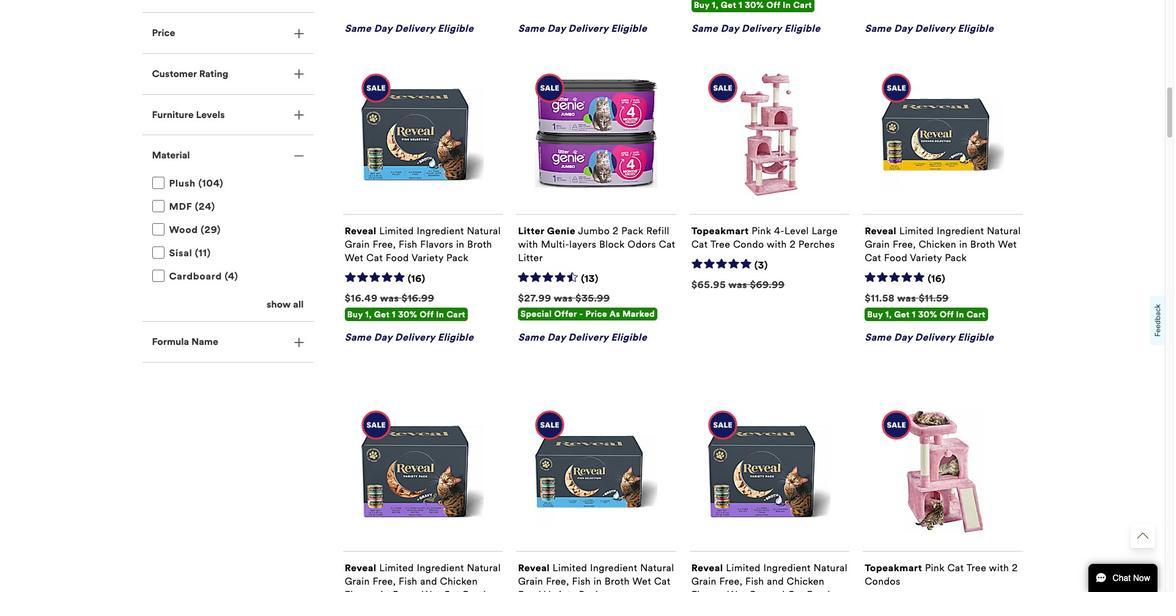 Task type: describe. For each thing, give the bounding box(es) containing it.
natural for limited ingredient natural grain free, fish and chicken flavors wet canned cat fo
[[814, 562, 848, 574]]

cat inside pink 4-level large cat tree condo with 2 perches
[[692, 239, 708, 250]]

natural for limited ingredient natural grain free, fish flavors in broth wet cat food variety pack
[[467, 225, 501, 237]]

$16.49 was $16.99 buy 1, get 1 30% off in cart
[[345, 292, 466, 320]]

grain for limited ingredient natural grain free, fish and chicken flavors in gravy wet cat fo
[[345, 576, 370, 588]]

free, for limited ingredient natural grain free, fish in broth wet cat food variety pack
[[546, 576, 570, 588]]

(11)
[[195, 247, 211, 259]]

pink 4-level large cat tree condo with 2 perches
[[692, 225, 838, 250]]

all
[[293, 298, 304, 310]]

offer
[[555, 309, 577, 319]]

1 same day delivery eligible link from the left
[[343, 0, 503, 35]]

3 plus icon 2 button from the top
[[142, 95, 314, 135]]

2 inside pink cat tree with 2 condos
[[1013, 562, 1019, 574]]

limited ingredient natural grain free, chicken in broth wet cat food variety pack
[[865, 225, 1022, 264]]

show all button
[[267, 298, 304, 312]]

cat inside limited ingredient natural grain free, fish and chicken flavors in gravy wet cat fo
[[444, 589, 460, 592]]

in inside limited ingredient natural grain free, fish flavors in broth wet cat food variety pack
[[456, 239, 465, 250]]

30% for limited ingredient natural grain free, fish flavors in broth wet cat food variety pack
[[398, 309, 418, 320]]

free, for limited ingredient natural grain free, chicken in broth wet cat food variety pack
[[893, 239, 917, 250]]

$27.99 was $35.99 special offer - price as marked
[[518, 292, 655, 319]]

ingredient for limited ingredient natural grain free, fish and chicken flavors wet canned cat fo
[[764, 562, 811, 574]]

topeakmart for tree
[[692, 225, 749, 237]]

pink cat tree with 2 condos
[[865, 562, 1019, 588]]

$11.58 was $11.59 buy 1, get 1 30% off in cart
[[865, 292, 986, 320]]

$65.95 was $69.99
[[692, 279, 785, 290]]

fish for variety
[[399, 239, 418, 250]]

special
[[521, 309, 552, 319]]

(3)
[[755, 259, 769, 271]]

tree inside pink cat tree with 2 condos
[[967, 562, 987, 574]]

pack inside limited ingredient natural grain free, fish flavors in broth wet cat food variety pack
[[447, 252, 469, 264]]

1, for limited ingredient natural grain free, fish flavors in broth wet cat food variety pack
[[366, 309, 372, 320]]

1 horizontal spatial buy
[[694, 0, 710, 11]]

refill
[[647, 225, 670, 237]]

jumbo
[[578, 225, 610, 237]]

limited for limited ingredient natural grain free, chicken in broth wet cat food variety pack
[[900, 225, 935, 237]]

variety for limited ingredient natural grain free, fish in broth wet cat food variety pack
[[544, 589, 576, 592]]

price
[[586, 309, 608, 319]]

4-
[[775, 225, 785, 237]]

1 for limited ingredient natural grain free, chicken in broth wet cat food variety pack
[[913, 309, 916, 320]]

get for limited ingredient natural grain free, fish flavors in broth wet cat food variety pack
[[374, 309, 390, 320]]

canned
[[749, 589, 785, 592]]

broth for limited ingredient natural grain free, fish in broth wet cat food variety pack
[[605, 576, 630, 588]]

buy for limited ingredient natural grain free, fish flavors in broth wet cat food variety pack
[[347, 309, 363, 320]]

limited for limited ingredient natural grain free, fish flavors in broth wet cat food variety pack
[[379, 225, 414, 237]]

buy for limited ingredient natural grain free, chicken in broth wet cat food variety pack
[[868, 309, 884, 320]]

condo
[[734, 239, 765, 250]]

topeakmart for condos
[[865, 562, 923, 574]]

(16) for food
[[408, 273, 426, 285]]

limited ingredient natural grain free, fish in broth wet cat food variety pack
[[518, 562, 675, 592]]

(4)
[[225, 270, 238, 282]]

reveal for limited ingredient natural grain free, fish and chicken flavors wet canned cat fo
[[692, 562, 724, 574]]

2 inside the jumbo 2 pack refill with multi-layers block odors cat litter
[[613, 225, 619, 237]]

3 reviews element
[[755, 259, 769, 272]]

block
[[600, 239, 625, 250]]

wet inside limited ingredient natural grain free, fish and chicken flavors wet canned cat fo
[[728, 589, 747, 592]]

16 reviews element for food
[[408, 273, 426, 286]]

level
[[785, 225, 809, 237]]

$16.49
[[345, 292, 378, 304]]

broth for limited ingredient natural grain free, chicken in broth wet cat food variety pack
[[971, 239, 996, 250]]

reveal for limited ingredient natural grain free, fish and chicken flavors in gravy wet cat fo
[[345, 562, 377, 574]]

ingredient for limited ingredient natural grain free, fish and chicken flavors in gravy wet cat fo
[[417, 562, 464, 574]]

2 plus icon 2 button from the top
[[142, 54, 314, 94]]

was for $65.95
[[729, 279, 748, 290]]

1 plus icon 2 button from the top
[[142, 13, 314, 53]]

plush
[[169, 177, 196, 189]]

food for limited ingredient natural grain free, chicken in broth wet cat food variety pack
[[885, 252, 908, 264]]

free, for limited ingredient natural grain free, fish flavors in broth wet cat food variety pack
[[373, 239, 396, 250]]

variety inside limited ingredient natural grain free, fish flavors in broth wet cat food variety pack
[[412, 252, 444, 264]]

food for limited ingredient natural grain free, fish in broth wet cat food variety pack
[[518, 589, 542, 592]]

get for limited ingredient natural grain free, chicken in broth wet cat food variety pack
[[895, 309, 910, 320]]

4 plus icon 2 button from the top
[[142, 322, 314, 362]]

limited ingredient natural grain free, fish and chicken flavors wet canned cat fo
[[692, 562, 848, 592]]

$65.95
[[692, 279, 726, 290]]

1 horizontal spatial 1,
[[712, 0, 719, 11]]

1 horizontal spatial 30%
[[745, 0, 765, 11]]

1 horizontal spatial cart
[[794, 0, 813, 11]]

scroll to top image
[[1138, 531, 1149, 542]]

condos
[[865, 576, 901, 588]]

wet inside the limited ingredient natural grain free, chicken in broth wet cat food variety pack
[[999, 239, 1018, 250]]

was for $27.99
[[554, 292, 573, 304]]

(13)
[[581, 273, 599, 285]]

(104)
[[199, 177, 224, 189]]

1 horizontal spatial off
[[767, 0, 781, 11]]

was for $11.58
[[898, 292, 917, 304]]

pack inside limited ingredient natural grain free, fish in broth wet cat food variety pack
[[579, 589, 601, 592]]

in inside limited ingredient natural grain free, fish in broth wet cat food variety pack
[[594, 576, 602, 588]]

flavors for limited ingredient natural grain free, fish and chicken flavors wet canned cat fo
[[692, 589, 725, 592]]

1 horizontal spatial get
[[721, 0, 737, 11]]

layers
[[570, 239, 597, 250]]

with inside pink 4-level large cat tree condo with 2 perches
[[767, 239, 787, 250]]

material button
[[142, 135, 314, 175]]

reveal for limited ingredient natural grain free, fish flavors in broth wet cat food variety pack
[[345, 225, 377, 237]]

reveal for limited ingredient natural grain free, fish in broth wet cat food variety pack
[[518, 562, 550, 574]]

cardboard
[[169, 270, 222, 282]]

with inside the jumbo 2 pack refill with multi-layers block odors cat litter
[[518, 239, 539, 250]]

gravy
[[392, 589, 419, 592]]

1, for limited ingredient natural grain free, chicken in broth wet cat food variety pack
[[886, 309, 892, 320]]

grain for limited ingredient natural grain free, fish flavors in broth wet cat food variety pack
[[345, 239, 370, 250]]

litter genie
[[518, 225, 576, 237]]

plus icon 2 image for first plus icon 2 dropdown button from the bottom
[[294, 337, 304, 347]]

$27.99
[[518, 292, 552, 304]]

flavors inside limited ingredient natural grain free, fish flavors in broth wet cat food variety pack
[[421, 239, 454, 250]]

was for $16.49
[[380, 292, 399, 304]]

grain for limited ingredient natural grain free, fish in broth wet cat food variety pack
[[518, 576, 544, 588]]

ingredient for limited ingredient natural grain free, chicken in broth wet cat food variety pack
[[937, 225, 985, 237]]

odors
[[628, 239, 657, 250]]

free, for limited ingredient natural grain free, fish and chicken flavors wet canned cat fo
[[720, 576, 743, 588]]

-
[[580, 309, 584, 319]]

chicken for limited ingredient natural grain free, fish and chicken flavors wet canned cat fo
[[787, 576, 825, 588]]



Task type: vqa. For each thing, say whether or not it's contained in the screenshot.
middle Free
no



Task type: locate. For each thing, give the bounding box(es) containing it.
2 inside pink 4-level large cat tree condo with 2 perches
[[790, 239, 796, 250]]

0 horizontal spatial topeakmart
[[692, 225, 749, 237]]

0 horizontal spatial tree
[[711, 239, 731, 250]]

1 vertical spatial tree
[[967, 562, 987, 574]]

tree
[[711, 239, 731, 250], [967, 562, 987, 574]]

1 horizontal spatial in
[[783, 0, 792, 11]]

free, inside limited ingredient natural grain free, fish and chicken flavors wet canned cat fo
[[720, 576, 743, 588]]

limited inside limited ingredient natural grain free, fish in broth wet cat food variety pack
[[553, 562, 588, 574]]

cat
[[659, 239, 676, 250], [692, 239, 708, 250], [367, 252, 383, 264], [865, 252, 882, 264], [948, 562, 965, 574], [655, 576, 671, 588], [444, 589, 460, 592], [788, 589, 805, 592]]

food inside limited ingredient natural grain free, fish flavors in broth wet cat food variety pack
[[386, 252, 409, 264]]

fish
[[399, 239, 418, 250], [399, 576, 418, 588], [572, 576, 591, 588], [746, 576, 765, 588]]

free, inside limited ingredient natural grain free, fish flavors in broth wet cat food variety pack
[[373, 239, 396, 250]]

1 for limited ingredient natural grain free, fish flavors in broth wet cat food variety pack
[[392, 309, 396, 320]]

free, inside the limited ingredient natural grain free, chicken in broth wet cat food variety pack
[[893, 239, 917, 250]]

2 horizontal spatial 1
[[913, 309, 916, 320]]

plush (104)
[[169, 177, 224, 189]]

1 horizontal spatial flavors
[[421, 239, 454, 250]]

was
[[729, 279, 748, 290], [380, 292, 399, 304], [554, 292, 573, 304], [898, 292, 917, 304]]

1 horizontal spatial topeakmart
[[865, 562, 923, 574]]

16 reviews element for variety
[[928, 273, 946, 286]]

$11.59
[[919, 292, 950, 304]]

in inside the limited ingredient natural grain free, chicken in broth wet cat food variety pack
[[960, 239, 968, 250]]

marked
[[623, 309, 655, 319]]

2 same day delivery eligible link from the left
[[516, 0, 676, 35]]

get inside the $16.49 was $16.99 buy 1, get 1 30% off in cart
[[374, 309, 390, 320]]

(16)
[[408, 273, 426, 285], [928, 273, 946, 285]]

ingredient inside limited ingredient natural grain free, fish flavors in broth wet cat food variety pack
[[417, 225, 464, 237]]

1 litter from the top
[[518, 225, 545, 237]]

0 horizontal spatial variety
[[412, 252, 444, 264]]

0 horizontal spatial get
[[374, 309, 390, 320]]

grain for limited ingredient natural grain free, chicken in broth wet cat food variety pack
[[865, 239, 891, 250]]

with
[[518, 239, 539, 250], [767, 239, 787, 250], [990, 562, 1010, 574]]

broth inside limited ingredient natural grain free, fish in broth wet cat food variety pack
[[605, 576, 630, 588]]

plus icon 2 image for 2nd plus icon 2 dropdown button
[[294, 69, 304, 79]]

fish for cat
[[399, 576, 418, 588]]

pack inside the jumbo 2 pack refill with multi-layers block odors cat litter
[[622, 225, 644, 237]]

and inside limited ingredient natural grain free, fish and chicken flavors wet canned cat fo
[[767, 576, 784, 588]]

litter down multi-
[[518, 252, 543, 264]]

2 vertical spatial 2
[[1013, 562, 1019, 574]]

off
[[767, 0, 781, 11], [420, 309, 434, 320], [940, 309, 954, 320]]

wet inside limited ingredient natural grain free, fish and chicken flavors in gravy wet cat fo
[[422, 589, 441, 592]]

broth
[[468, 239, 493, 250], [971, 239, 996, 250], [605, 576, 630, 588]]

in inside $11.58 was $11.59 buy 1, get 1 30% off in cart
[[957, 309, 965, 320]]

1 horizontal spatial 2
[[790, 239, 796, 250]]

topeakmart up condos
[[865, 562, 923, 574]]

reveal for limited ingredient natural grain free, chicken in broth wet cat food variety pack
[[865, 225, 897, 237]]

broth inside the limited ingredient natural grain free, chicken in broth wet cat food variety pack
[[971, 239, 996, 250]]

chicken inside limited ingredient natural grain free, fish and chicken flavors wet canned cat fo
[[787, 576, 825, 588]]

0 horizontal spatial pink
[[752, 225, 772, 237]]

0 horizontal spatial 16 reviews element
[[408, 273, 426, 286]]

1 vertical spatial litter
[[518, 252, 543, 264]]

0 vertical spatial pink
[[752, 225, 772, 237]]

chicken inside the limited ingredient natural grain free, chicken in broth wet cat food variety pack
[[919, 239, 957, 250]]

ingredient inside the limited ingredient natural grain free, chicken in broth wet cat food variety pack
[[937, 225, 985, 237]]

ingredient for limited ingredient natural grain free, fish in broth wet cat food variety pack
[[590, 562, 638, 574]]

wet inside limited ingredient natural grain free, fish in broth wet cat food variety pack
[[633, 576, 652, 588]]

1 horizontal spatial 1
[[739, 0, 743, 11]]

natural for limited ingredient natural grain free, chicken in broth wet cat food variety pack
[[988, 225, 1022, 237]]

2 horizontal spatial same day delivery eligible link
[[863, 0, 1023, 35]]

cat inside pink cat tree with 2 condos
[[948, 562, 965, 574]]

and
[[421, 576, 438, 588], [767, 576, 784, 588]]

1
[[739, 0, 743, 11], [392, 309, 396, 320], [913, 309, 916, 320]]

was right the $16.49
[[380, 292, 399, 304]]

fish inside limited ingredient natural grain free, fish and chicken flavors wet canned cat fo
[[746, 576, 765, 588]]

material
[[152, 149, 190, 161]]

flavors left canned
[[692, 589, 725, 592]]

2
[[613, 225, 619, 237], [790, 239, 796, 250], [1013, 562, 1019, 574]]

0 horizontal spatial 30%
[[398, 309, 418, 320]]

pack
[[622, 225, 644, 237], [447, 252, 469, 264], [946, 252, 968, 264], [579, 589, 601, 592]]

day
[[374, 22, 393, 34], [548, 22, 566, 34], [721, 22, 740, 34], [895, 22, 913, 34], [374, 332, 393, 343], [548, 332, 566, 343], [895, 332, 913, 343]]

2 horizontal spatial variety
[[911, 252, 943, 264]]

0 horizontal spatial buy
[[347, 309, 363, 320]]

$11.58
[[865, 292, 895, 304]]

1 horizontal spatial variety
[[544, 589, 576, 592]]

grain inside limited ingredient natural grain free, fish flavors in broth wet cat food variety pack
[[345, 239, 370, 250]]

2 horizontal spatial 1,
[[886, 309, 892, 320]]

ingredient inside limited ingredient natural grain free, fish in broth wet cat food variety pack
[[590, 562, 638, 574]]

wet inside limited ingredient natural grain free, fish flavors in broth wet cat food variety pack
[[345, 252, 364, 264]]

in
[[783, 0, 792, 11], [436, 309, 445, 320], [957, 309, 965, 320]]

(16) up $16.99
[[408, 273, 426, 285]]

0 horizontal spatial (16)
[[408, 273, 426, 285]]

0 vertical spatial topeakmart
[[692, 225, 749, 237]]

pink inside pink 4-level large cat tree condo with 2 perches
[[752, 225, 772, 237]]

natural for limited ingredient natural grain free, fish and chicken flavors in gravy wet cat fo
[[467, 562, 501, 574]]

fish inside limited ingredient natural grain free, fish in broth wet cat food variety pack
[[572, 576, 591, 588]]

cat inside the limited ingredient natural grain free, chicken in broth wet cat food variety pack
[[865, 252, 882, 264]]

natural
[[467, 225, 501, 237], [988, 225, 1022, 237], [467, 562, 501, 574], [641, 562, 675, 574], [814, 562, 848, 574]]

fish inside limited ingredient natural grain free, fish and chicken flavors in gravy wet cat fo
[[399, 576, 418, 588]]

0 horizontal spatial in
[[436, 309, 445, 320]]

in inside limited ingredient natural grain free, fish and chicken flavors in gravy wet cat fo
[[381, 589, 389, 592]]

grain inside limited ingredient natural grain free, fish in broth wet cat food variety pack
[[518, 576, 544, 588]]

topeakmart up condo
[[692, 225, 749, 237]]

and for gravy
[[421, 576, 438, 588]]

and inside limited ingredient natural grain free, fish and chicken flavors in gravy wet cat fo
[[421, 576, 438, 588]]

$69.99
[[750, 279, 785, 290]]

limited inside limited ingredient natural grain free, fish and chicken flavors in gravy wet cat fo
[[379, 562, 414, 574]]

natural inside limited ingredient natural grain free, fish and chicken flavors wet canned cat fo
[[814, 562, 848, 574]]

natural inside limited ingredient natural grain free, fish in broth wet cat food variety pack
[[641, 562, 675, 574]]

pink inside pink cat tree with 2 condos
[[926, 562, 945, 574]]

1, inside $11.58 was $11.59 buy 1, get 1 30% off in cart
[[886, 309, 892, 320]]

flavors up $16.99
[[421, 239, 454, 250]]

2 horizontal spatial broth
[[971, 239, 996, 250]]

chicken inside limited ingredient natural grain free, fish and chicken flavors in gravy wet cat fo
[[440, 576, 478, 588]]

eligible
[[438, 22, 474, 34], [611, 22, 648, 34], [785, 22, 821, 34], [958, 22, 994, 34], [438, 332, 474, 343], [611, 332, 648, 343], [958, 332, 994, 343]]

natural inside limited ingredient natural grain free, fish flavors in broth wet cat food variety pack
[[467, 225, 501, 237]]

13 reviews element
[[581, 273, 599, 286]]

(24)
[[195, 201, 215, 212]]

fish inside limited ingredient natural grain free, fish flavors in broth wet cat food variety pack
[[399, 239, 418, 250]]

was right $11.58
[[898, 292, 917, 304]]

show all
[[267, 298, 304, 310]]

litter
[[518, 225, 545, 237], [518, 252, 543, 264]]

0 horizontal spatial with
[[518, 239, 539, 250]]

grain inside limited ingredient natural grain free, fish and chicken flavors wet canned cat fo
[[692, 576, 717, 588]]

off inside the $16.49 was $16.99 buy 1, get 1 30% off in cart
[[420, 309, 434, 320]]

grain
[[345, 239, 370, 250], [865, 239, 891, 250], [345, 576, 370, 588], [518, 576, 544, 588], [692, 576, 717, 588]]

0 horizontal spatial food
[[386, 252, 409, 264]]

styled arrow button link
[[1131, 524, 1156, 548]]

limited for limited ingredient natural grain free, fish and chicken flavors wet canned cat fo
[[726, 562, 761, 574]]

mdf (24)
[[169, 201, 215, 212]]

2 horizontal spatial chicken
[[919, 239, 957, 250]]

fish for pack
[[572, 576, 591, 588]]

delivery
[[395, 22, 435, 34], [569, 22, 609, 34], [742, 22, 782, 34], [916, 22, 956, 34], [395, 332, 435, 343], [569, 332, 609, 343], [916, 332, 956, 343]]

was inside the $16.49 was $16.99 buy 1, get 1 30% off in cart
[[380, 292, 399, 304]]

2 horizontal spatial buy
[[868, 309, 884, 320]]

broth inside limited ingredient natural grain free, fish flavors in broth wet cat food variety pack
[[468, 239, 493, 250]]

ingredient
[[417, 225, 464, 237], [937, 225, 985, 237], [417, 562, 464, 574], [590, 562, 638, 574], [764, 562, 811, 574]]

and for canned
[[767, 576, 784, 588]]

in
[[456, 239, 465, 250], [960, 239, 968, 250], [594, 576, 602, 588], [381, 589, 389, 592]]

1 horizontal spatial tree
[[967, 562, 987, 574]]

1 inside $11.58 was $11.59 buy 1, get 1 30% off in cart
[[913, 309, 916, 320]]

0 vertical spatial tree
[[711, 239, 731, 250]]

free, inside limited ingredient natural grain free, fish and chicken flavors in gravy wet cat fo
[[373, 576, 396, 588]]

flavors inside limited ingredient natural grain free, fish and chicken flavors wet canned cat fo
[[692, 589, 725, 592]]

0 horizontal spatial flavors
[[345, 589, 378, 592]]

buy inside $11.58 was $11.59 buy 1, get 1 30% off in cart
[[868, 309, 884, 320]]

limited inside limited ingredient natural grain free, fish and chicken flavors wet canned cat fo
[[726, 562, 761, 574]]

buy
[[694, 0, 710, 11], [347, 309, 363, 320], [868, 309, 884, 320]]

plus icon 2 image for 2nd plus icon 2 dropdown button from the bottom
[[294, 110, 304, 120]]

$16.99
[[402, 292, 435, 304]]

multi-
[[541, 239, 570, 250]]

off for limited ingredient natural grain free, chicken in broth wet cat food variety pack
[[940, 309, 954, 320]]

same day delivery eligible
[[345, 22, 474, 34], [518, 22, 648, 34], [692, 22, 821, 34], [865, 22, 994, 34], [345, 332, 474, 343], [518, 332, 648, 343], [865, 332, 994, 343]]

mdf
[[169, 201, 192, 212]]

1 horizontal spatial and
[[767, 576, 784, 588]]

limited for limited ingredient natural grain free, fish in broth wet cat food variety pack
[[553, 562, 588, 574]]

cart inside the $16.49 was $16.99 buy 1, get 1 30% off in cart
[[447, 309, 466, 320]]

1 plus icon 2 image from the top
[[294, 29, 304, 38]]

cat inside the jumbo 2 pack refill with multi-layers block odors cat litter
[[659, 239, 676, 250]]

ingredient for limited ingredient natural grain free, fish flavors in broth wet cat food variety pack
[[417, 225, 464, 237]]

0 horizontal spatial same day delivery eligible link
[[343, 0, 503, 35]]

0 horizontal spatial 1
[[392, 309, 396, 320]]

was inside the $27.99 was $35.99 special offer - price as marked
[[554, 292, 573, 304]]

1 horizontal spatial same day delivery eligible link
[[516, 0, 676, 35]]

1 vertical spatial topeakmart
[[865, 562, 923, 574]]

buy inside the $16.49 was $16.99 buy 1, get 1 30% off in cart
[[347, 309, 363, 320]]

30% inside $11.58 was $11.59 buy 1, get 1 30% off in cart
[[919, 309, 938, 320]]

wood (29)
[[169, 224, 221, 235]]

flavors
[[421, 239, 454, 250], [345, 589, 378, 592], [692, 589, 725, 592]]

1 inside the $16.49 was $16.99 buy 1, get 1 30% off in cart
[[392, 309, 396, 320]]

1 (16) from the left
[[408, 273, 426, 285]]

limited ingredient natural grain free, fish flavors in broth wet cat food variety pack
[[345, 225, 501, 264]]

1 vertical spatial 2
[[790, 239, 796, 250]]

1 horizontal spatial 16 reviews element
[[928, 273, 946, 286]]

3 same day delivery eligible link from the left
[[863, 0, 1023, 35]]

variety inside the limited ingredient natural grain free, chicken in broth wet cat food variety pack
[[911, 252, 943, 264]]

sisal
[[169, 247, 192, 259]]

litter up multi-
[[518, 225, 545, 237]]

16 reviews element up $11.59
[[928, 273, 946, 286]]

food inside limited ingredient natural grain free, fish in broth wet cat food variety pack
[[518, 589, 542, 592]]

grain inside limited ingredient natural grain free, fish and chicken flavors in gravy wet cat fo
[[345, 576, 370, 588]]

was right $65.95
[[729, 279, 748, 290]]

0 horizontal spatial 1,
[[366, 309, 372, 320]]

2 horizontal spatial food
[[885, 252, 908, 264]]

cat inside limited ingredient natural grain free, fish flavors in broth wet cat food variety pack
[[367, 252, 383, 264]]

0 horizontal spatial chicken
[[440, 576, 478, 588]]

(29)
[[201, 224, 221, 235]]

$35.99
[[576, 292, 610, 304]]

1 vertical spatial pink
[[926, 562, 945, 574]]

cardboard (4)
[[169, 270, 238, 282]]

0 horizontal spatial 2
[[613, 225, 619, 237]]

0 horizontal spatial broth
[[468, 239, 493, 250]]

0 vertical spatial litter
[[518, 225, 545, 237]]

flavors for limited ingredient natural grain free, fish and chicken flavors in gravy wet cat fo
[[345, 589, 378, 592]]

tree inside pink 4-level large cat tree condo with 2 perches
[[711, 239, 731, 250]]

limited inside the limited ingredient natural grain free, chicken in broth wet cat food variety pack
[[900, 225, 935, 237]]

2 (16) from the left
[[928, 273, 946, 285]]

16 reviews element
[[408, 273, 426, 286], [928, 273, 946, 286]]

natural inside limited ingredient natural grain free, fish and chicken flavors in gravy wet cat fo
[[467, 562, 501, 574]]

1 horizontal spatial with
[[767, 239, 787, 250]]

cat inside limited ingredient natural grain free, fish in broth wet cat food variety pack
[[655, 576, 671, 588]]

off inside $11.58 was $11.59 buy 1, get 1 30% off in cart
[[940, 309, 954, 320]]

2 horizontal spatial in
[[957, 309, 965, 320]]

free, for limited ingredient natural grain free, fish and chicken flavors in gravy wet cat fo
[[373, 576, 396, 588]]

get inside $11.58 was $11.59 buy 1, get 1 30% off in cart
[[895, 309, 910, 320]]

chicken for limited ingredient natural grain free, fish and chicken flavors in gravy wet cat fo
[[440, 576, 478, 588]]

ingredient inside limited ingredient natural grain free, fish and chicken flavors in gravy wet cat fo
[[417, 562, 464, 574]]

2 horizontal spatial 2
[[1013, 562, 1019, 574]]

variety inside limited ingredient natural grain free, fish in broth wet cat food variety pack
[[544, 589, 576, 592]]

plus icon 2 button
[[142, 13, 314, 53], [142, 54, 314, 94], [142, 95, 314, 135], [142, 322, 314, 362]]

1 horizontal spatial pink
[[926, 562, 945, 574]]

1 horizontal spatial food
[[518, 589, 542, 592]]

2 16 reviews element from the left
[[928, 273, 946, 286]]

as
[[610, 309, 621, 319]]

plus icon 2 image for 4th plus icon 2 dropdown button from the bottom
[[294, 29, 304, 38]]

in for limited ingredient natural grain free, chicken in broth wet cat food variety pack
[[957, 309, 965, 320]]

ingredient inside limited ingredient natural grain free, fish and chicken flavors wet canned cat fo
[[764, 562, 811, 574]]

food
[[386, 252, 409, 264], [885, 252, 908, 264], [518, 589, 542, 592]]

0 horizontal spatial cart
[[447, 309, 466, 320]]

natural for limited ingredient natural grain free, fish in broth wet cat food variety pack
[[641, 562, 675, 574]]

was up offer
[[554, 292, 573, 304]]

natural inside the limited ingredient natural grain free, chicken in broth wet cat food variety pack
[[988, 225, 1022, 237]]

2 and from the left
[[767, 576, 784, 588]]

(16) for variety
[[928, 273, 946, 285]]

with inside pink cat tree with 2 condos
[[990, 562, 1010, 574]]

0 horizontal spatial off
[[420, 309, 434, 320]]

pack inside the limited ingredient natural grain free, chicken in broth wet cat food variety pack
[[946, 252, 968, 264]]

2 horizontal spatial with
[[990, 562, 1010, 574]]

pink for cat
[[926, 562, 945, 574]]

flavors left 'gravy'
[[345, 589, 378, 592]]

limited ingredient natural grain free, fish and chicken flavors in gravy wet cat fo
[[345, 562, 501, 592]]

2 horizontal spatial get
[[895, 309, 910, 320]]

large
[[812, 225, 838, 237]]

1 horizontal spatial chicken
[[787, 576, 825, 588]]

free,
[[373, 239, 396, 250], [893, 239, 917, 250], [373, 576, 396, 588], [546, 576, 570, 588], [720, 576, 743, 588]]

sisal (11)
[[169, 247, 211, 259]]

1,
[[712, 0, 719, 11], [366, 309, 372, 320], [886, 309, 892, 320]]

cart inside $11.58 was $11.59 buy 1, get 1 30% off in cart
[[967, 309, 986, 320]]

reveal
[[345, 225, 377, 237], [865, 225, 897, 237], [345, 562, 377, 574], [518, 562, 550, 574], [692, 562, 724, 574]]

limited for limited ingredient natural grain free, fish and chicken flavors in gravy wet cat fo
[[379, 562, 414, 574]]

food inside the limited ingredient natural grain free, chicken in broth wet cat food variety pack
[[885, 252, 908, 264]]

1, inside the $16.49 was $16.99 buy 1, get 1 30% off in cart
[[366, 309, 372, 320]]

flavors inside limited ingredient natural grain free, fish and chicken flavors in gravy wet cat fo
[[345, 589, 378, 592]]

chicken
[[919, 239, 957, 250], [440, 576, 478, 588], [787, 576, 825, 588]]

3 plus icon 2 image from the top
[[294, 110, 304, 120]]

jumbo 2 pack refill with multi-layers block odors cat litter
[[518, 225, 676, 264]]

2 horizontal spatial off
[[940, 309, 954, 320]]

off for limited ingredient natural grain free, fish flavors in broth wet cat food variety pack
[[420, 309, 434, 320]]

16 reviews element up $16.99
[[408, 273, 426, 286]]

cart for limited ingredient natural grain free, chicken in broth wet cat food variety pack
[[967, 309, 986, 320]]

buy 1, get 1 30% off in cart
[[694, 0, 813, 11]]

1 horizontal spatial (16)
[[928, 273, 946, 285]]

(16) up $11.59
[[928, 273, 946, 285]]

in for limited ingredient natural grain free, fish flavors in broth wet cat food variety pack
[[436, 309, 445, 320]]

4 plus icon 2 image from the top
[[294, 337, 304, 347]]

2 plus icon 2 image from the top
[[294, 69, 304, 79]]

1 16 reviews element from the left
[[408, 273, 426, 286]]

limited
[[379, 225, 414, 237], [900, 225, 935, 237], [379, 562, 414, 574], [553, 562, 588, 574], [726, 562, 761, 574]]

2 horizontal spatial cart
[[967, 309, 986, 320]]

in inside the $16.49 was $16.99 buy 1, get 1 30% off in cart
[[436, 309, 445, 320]]

grain for limited ingredient natural grain free, fish and chicken flavors wet canned cat fo
[[692, 576, 717, 588]]

2 horizontal spatial 30%
[[919, 309, 938, 320]]

2 litter from the top
[[518, 252, 543, 264]]

variety
[[412, 252, 444, 264], [911, 252, 943, 264], [544, 589, 576, 592]]

1 and from the left
[[421, 576, 438, 588]]

1 horizontal spatial broth
[[605, 576, 630, 588]]

0 vertical spatial 2
[[613, 225, 619, 237]]

30%
[[745, 0, 765, 11], [398, 309, 418, 320], [919, 309, 938, 320]]

plus icon 2 image
[[294, 29, 304, 38], [294, 69, 304, 79], [294, 110, 304, 120], [294, 337, 304, 347]]

pink for 4-
[[752, 225, 772, 237]]

variety for limited ingredient natural grain free, chicken in broth wet cat food variety pack
[[911, 252, 943, 264]]

litter inside the jumbo 2 pack refill with multi-layers block odors cat litter
[[518, 252, 543, 264]]

2 horizontal spatial flavors
[[692, 589, 725, 592]]

grain inside the limited ingredient natural grain free, chicken in broth wet cat food variety pack
[[865, 239, 891, 250]]

cart for limited ingredient natural grain free, fish flavors in broth wet cat food variety pack
[[447, 309, 466, 320]]

was inside $11.58 was $11.59 buy 1, get 1 30% off in cart
[[898, 292, 917, 304]]

perches
[[799, 239, 836, 250]]

30% inside the $16.49 was $16.99 buy 1, get 1 30% off in cart
[[398, 309, 418, 320]]

show
[[267, 298, 291, 310]]

cat inside limited ingredient natural grain free, fish and chicken flavors wet canned cat fo
[[788, 589, 805, 592]]

30% for limited ingredient natural grain free, chicken in broth wet cat food variety pack
[[919, 309, 938, 320]]

cart
[[794, 0, 813, 11], [447, 309, 466, 320], [967, 309, 986, 320]]

genie
[[547, 225, 576, 237]]

free, inside limited ingredient natural grain free, fish in broth wet cat food variety pack
[[546, 576, 570, 588]]

limited inside limited ingredient natural grain free, fish flavors in broth wet cat food variety pack
[[379, 225, 414, 237]]

get
[[721, 0, 737, 11], [374, 309, 390, 320], [895, 309, 910, 320]]

0 horizontal spatial and
[[421, 576, 438, 588]]

same
[[345, 22, 372, 34], [518, 22, 545, 34], [692, 22, 719, 34], [865, 22, 892, 34], [345, 332, 372, 343], [518, 332, 545, 343], [865, 332, 892, 343]]

wood
[[169, 224, 198, 235]]



